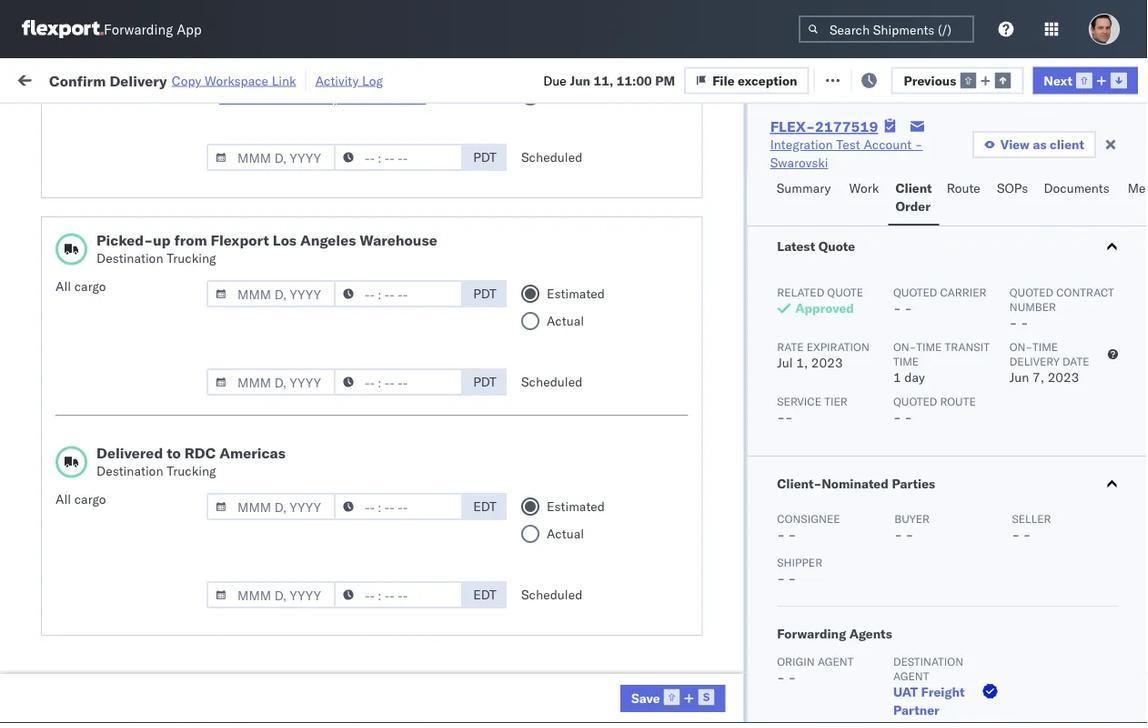 Task type: locate. For each thing, give the bounding box(es) containing it.
3 mmm d, yyyy text field from the top
[[207, 493, 336, 520]]

angeles for schedule pickup from los angeles international airport
[[195, 212, 241, 228]]

1 vertical spatial estimated
[[547, 499, 605, 514]]

0 vertical spatial actual
[[547, 88, 584, 104]]

2 schedule from the top
[[42, 212, 96, 228]]

0 vertical spatial cargo
[[74, 278, 106, 294]]

exception down search shipments (/) text field
[[863, 71, 922, 86]]

5 air from the top
[[350, 583, 367, 599]]

1 vertical spatial angeles
[[300, 231, 356, 249]]

schedule inside "schedule pickup from long beach, california"
[[42, 413, 96, 428]]

appointment up 2:00 am pdt, aug 28, 2023 at top left
[[149, 181, 224, 197]]

1 11:59 from the top
[[86, 302, 122, 318]]

2 vertical spatial international
[[42, 591, 116, 607]]

2389690
[[837, 302, 892, 318]]

2310512 left 1
[[837, 383, 892, 398]]

pickup up picked-
[[99, 212, 138, 228]]

from inside schedule pickup from los angeles international airport
[[142, 212, 168, 228]]

3 actual from the top
[[547, 526, 584, 542]]

jul up phoenix
[[180, 302, 197, 318]]

confirm for confirm arrival at cfs
[[42, 382, 88, 398]]

all cargo
[[55, 278, 106, 294], [55, 491, 106, 507]]

from inside "schedule pickup from long beach, california"
[[142, 413, 168, 428]]

1 vertical spatial upload customs clearance documents
[[20, 662, 247, 678]]

2 schedule delivery appointment button from the top
[[42, 461, 224, 481]]

work inside button
[[849, 180, 879, 196]]

1 mmm d, yyyy text field from the top
[[207, 144, 336, 171]]

1 horizontal spatial at
[[361, 71, 372, 86]]

1 trucking from the top
[[167, 250, 216, 266]]

schedule for long
[[42, 413, 96, 428]]

my work
[[18, 66, 99, 91]]

to
[[167, 444, 181, 462]]

0 vertical spatial 11:59
[[86, 302, 122, 318]]

of
[[121, 542, 132, 558]]

cargo
[[74, 278, 106, 294], [74, 491, 106, 507]]

documents down mbl/mawb
[[1044, 180, 1110, 196]]

resize handle column header
[[256, 141, 277, 723], [260, 141, 282, 723], [319, 141, 341, 723], [438, 141, 459, 723], [556, 141, 578, 723], [738, 141, 760, 723], [883, 141, 905, 723], [1002, 141, 1023, 723], [1114, 141, 1136, 723]]

test inside integration test account - swarovski link
[[836, 136, 860, 152]]

2 on- from the left
[[1009, 340, 1032, 353]]

2 cargo from the top
[[74, 491, 106, 507]]

2 actual from the top
[[547, 313, 584, 329]]

confirm for confirm delivery copy workspace link
[[49, 71, 106, 89]]

pdt, for 11:59 pm pdt, sep 11, 2023
[[148, 583, 177, 599]]

2023 right o'hare
[[207, 503, 239, 519]]

1 vertical spatial ocean lcl
[[350, 703, 413, 719]]

angeles left warehouse
[[300, 231, 356, 249]]

2 vertical spatial angeles
[[188, 573, 234, 589]]

filtered by:
[[18, 111, 83, 127]]

pdt, for 2:00 am pdt, aug 17, 2023
[[141, 262, 170, 278]]

2 ocean from the top
[[350, 302, 388, 318]]

2 ocean lcl from the top
[[350, 703, 413, 719]]

airport inside schedule pickup from los angeles international airport
[[119, 231, 159, 247]]

from inside confirm pickup from o'hare international airport
[[134, 493, 161, 509]]

ocean fcl
[[350, 182, 414, 198]]

pickup inside "schedule pickup from long beach, california"
[[99, 413, 138, 428]]

schedule delivery appointment link
[[42, 181, 224, 199], [42, 461, 224, 479]]

1 appointment from the top
[[149, 181, 224, 197]]

3 resize handle column header from the left
[[319, 141, 341, 723]]

schedule up arlanda
[[42, 613, 96, 629]]

2023 down americas at the bottom of page
[[211, 463, 243, 479]]

2, down delivered to rdc americas destination trucking
[[192, 503, 204, 519]]

1 vertical spatial documents
[[42, 271, 108, 287]]

all for picked-
[[55, 278, 71, 294]]

forwarding inside forwarding app link
[[104, 20, 173, 38]]

numbers up mes
[[1101, 149, 1147, 162]]

swarovski down the flex
[[743, 182, 801, 198]]

exception up flex-2177519 link
[[738, 72, 797, 88]]

exception
[[863, 71, 922, 86], [738, 72, 797, 88]]

am for 2:00 am pdt, aug 28, 2023
[[117, 222, 138, 238]]

on- for on-time delivery date
[[1009, 340, 1032, 353]]

delivery inside button
[[136, 542, 182, 558]]

schedule down ca
[[42, 342, 96, 358]]

upload customs clearance documents
[[42, 252, 199, 287], [20, 662, 247, 678]]

confirm for confirm pickup from los angeles international airport
[[42, 573, 88, 589]]

2, for 11:59 pm pdt, jul 2, 2023
[[200, 302, 212, 318]]

2023 for 2:00 am pdt, aug 28, 2023
[[223, 222, 255, 238]]

cargo down picked-
[[74, 278, 106, 294]]

shipper
[[777, 555, 822, 569]]

flex id button
[[760, 145, 887, 163]]

1 all cargo from the top
[[55, 278, 106, 294]]

batch action button
[[1018, 65, 1137, 92]]

mmm d, yyyy text field for -- : -- -- text field in the bottom left of the page
[[207, 581, 336, 609]]

0 vertical spatial lcl
[[391, 302, 413, 318]]

partner
[[893, 702, 939, 718]]

pm for 11:59 pm pdt, jul 2, 2023
[[125, 302, 145, 318]]

flex-2221222
[[798, 503, 892, 519]]

pickup up schedule pickup from phoenix
[[92, 292, 131, 308]]

international down 10:05
[[42, 231, 116, 247]]

schedule delivery appointment button up confirm pickup from o'hare international airport
[[42, 461, 224, 481]]

2 2:00 from the top
[[86, 262, 114, 278]]

0 horizontal spatial documents
[[42, 271, 108, 287]]

flex-2310512 up quote
[[798, 262, 892, 278]]

destination up "freight"
[[893, 655, 963, 668]]

schedule delivery appointment link up confirm pickup from o'hare international airport
[[42, 461, 224, 479]]

all cargo for delivered
[[55, 491, 106, 507]]

2 mmm d, yyyy text field from the top
[[207, 280, 336, 307]]

3 pdt from the top
[[473, 374, 497, 390]]

ag
[[647, 302, 664, 318], [765, 302, 783, 318], [647, 663, 664, 679], [765, 663, 783, 679]]

2 all from the top
[[55, 491, 71, 507]]

pickup down 'arrival'
[[99, 413, 138, 428]]

pdt, for 2:59 pm pdt, jun 2, 2023
[[140, 463, 169, 479]]

scheduled for picked-up from flexport los angeles warehouse
[[521, 374, 583, 390]]

pickup for schedule pickup from long beach, california
[[99, 413, 138, 428]]

2 horizontal spatial documents
[[1044, 180, 1110, 196]]

from for picked-up from flexport los angeles warehouse destination trucking
[[174, 231, 207, 249]]

1 air from the top
[[350, 222, 367, 238]]

1 cargo from the top
[[74, 278, 106, 294]]

1 vertical spatial am
[[117, 222, 138, 238]]

trucking down rdc
[[167, 463, 216, 479]]

5
[[418, 90, 426, 106]]

pm right 11:00
[[655, 72, 675, 88]]

cargo for delivered
[[74, 491, 106, 507]]

jul down rate
[[777, 355, 792, 371]]

buyer - -
[[894, 512, 929, 543]]

flex-2310512 down flex-2006088
[[798, 383, 892, 398]]

angeles up stockholm
[[188, 573, 234, 589]]

am for 2:00 am pdt, aug 17, 2023
[[117, 262, 138, 278]]

international inside schedule pickup from los angeles international airport
[[42, 231, 116, 247]]

2 vertical spatial unknown
[[86, 703, 144, 719]]

documents for top upload customs clearance documents button
[[42, 271, 108, 287]]

0 vertical spatial all cargo
[[55, 278, 106, 294]]

pickup for confirm pickup from o'hare international airport
[[92, 493, 131, 509]]

documents down sweden
[[181, 662, 247, 678]]

2023 right 20, at the top
[[224, 182, 256, 198]]

aug left 28,
[[173, 222, 197, 238]]

schedule inside schedule pickup from los angeles international airport
[[42, 212, 96, 228]]

file exception
[[837, 71, 922, 86], [712, 72, 797, 88]]

americas
[[219, 444, 285, 462]]

1
[[893, 369, 901, 385]]

aug left 17,
[[173, 262, 197, 278]]

rdc
[[184, 444, 216, 462]]

los inside schedule pickup from los angeles international airport
[[171, 212, 192, 228]]

2, down rdc
[[196, 463, 208, 479]]

0 horizontal spatial client
[[469, 149, 498, 162]]

mmm d, yyyy text field up sweden
[[207, 581, 336, 609]]

-- : -- -- text field
[[334, 144, 463, 171], [334, 280, 463, 307], [334, 368, 463, 396], [334, 493, 463, 520]]

2023 for 10:05 am pdt, jul 20, 2023
[[224, 182, 256, 198]]

from for schedule pickup from phoenix
[[142, 342, 168, 358]]

1 airport from the top
[[119, 231, 159, 247]]

next button
[[1033, 67, 1138, 94]]

1 horizontal spatial agent
[[893, 669, 929, 683]]

2023 right 28,
[[223, 222, 255, 238]]

2, for 2:59 pm pdt, jun 2, 2023
[[196, 463, 208, 479]]

confirm for confirm pickup from los angeles, ca
[[42, 292, 88, 308]]

0 vertical spatial aug
[[173, 222, 197, 238]]

pickup inside schedule pickup from los angeles international airport
[[99, 212, 138, 228]]

1 vertical spatial forwarding
[[777, 626, 846, 642]]

flex-2377570 button
[[769, 658, 896, 684], [769, 658, 896, 684]]

1 vertical spatial unknown
[[86, 663, 144, 679]]

am left up
[[117, 222, 138, 238]]

2 unknown from the top
[[86, 663, 144, 679]]

at left risk
[[361, 71, 372, 86]]

0 vertical spatial international
[[42, 231, 116, 247]]

2 vertical spatial actual
[[547, 526, 584, 542]]

customs down the airport,
[[65, 662, 116, 678]]

upload inside the "upload proof of delivery" link
[[42, 542, 83, 558]]

1 vertical spatial aug
[[173, 262, 197, 278]]

schedule down 10:05
[[42, 212, 96, 228]]

0 horizontal spatial 11,
[[206, 583, 226, 599]]

agent inside the origin agent - -
[[817, 655, 853, 668]]

0 horizontal spatial at
[[132, 382, 144, 398]]

2023 right 16,
[[222, 383, 254, 398]]

numbers for mbl/mawb numbers
[[1101, 149, 1147, 162]]

pickup down 2:59 on the left of the page
[[92, 493, 131, 509]]

quoted carrier - -
[[893, 285, 986, 316]]

angeles inside confirm pickup from los angeles international airport
[[188, 573, 234, 589]]

confirm pickup from o'hare international airport link
[[42, 492, 258, 528]]

1 horizontal spatial file exception
[[837, 71, 922, 86]]

pickup for schedule pickup from phoenix
[[99, 342, 138, 358]]

2 all cargo from the top
[[55, 491, 106, 507]]

1 vertical spatial all
[[55, 491, 71, 507]]

2 trucking from the top
[[167, 463, 216, 479]]

updated
[[326, 90, 374, 106]]

quoted inside quoted route - -
[[893, 394, 937, 408]]

cargo for picked-
[[74, 278, 106, 294]]

4 -- : -- -- text field from the top
[[334, 493, 463, 520]]

2 vertical spatial aug
[[172, 383, 196, 398]]

agent up uat
[[893, 669, 929, 683]]

(do
[[573, 222, 600, 238], [573, 543, 600, 559], [692, 543, 718, 559], [573, 583, 600, 599], [692, 583, 718, 599]]

latest quote
[[777, 238, 855, 254]]

1 vertical spatial customs
[[65, 662, 116, 678]]

0 vertical spatial 2,
[[200, 302, 212, 318]]

2310512 up quote
[[837, 262, 892, 278]]

quoted route - -
[[893, 394, 975, 425]]

all cargo up ca
[[55, 278, 106, 294]]

upload customs clearance documents link down up
[[42, 252, 258, 288]]

confirm inside confirm pickup from o'hare international airport
[[42, 493, 88, 509]]

1 vertical spatial work
[[849, 180, 879, 196]]

flex-2132512 button
[[769, 458, 896, 484], [769, 458, 896, 484]]

schedule delivery appointment down "schedule pickup from long beach, california"
[[42, 462, 224, 478]]

0 horizontal spatial work
[[197, 71, 229, 86]]

0 vertical spatial agent
[[817, 655, 853, 668]]

schedule inside schedule pickup from stockholm arlanda airport, stockholm, sweden
[[42, 613, 96, 629]]

0 vertical spatial ocean lcl
[[350, 302, 413, 318]]

1 horizontal spatial documents
[[181, 662, 247, 678]]

mes button
[[1121, 172, 1147, 226]]

client up order
[[896, 180, 932, 196]]

0 vertical spatial ocean
[[350, 182, 388, 198]]

forwarding up origin
[[777, 626, 846, 642]]

7 resize handle column header from the left
[[883, 141, 905, 723]]

3 schedule from the top
[[42, 342, 96, 358]]

import work
[[153, 71, 229, 86]]

upload customs clearance documents button down the airport,
[[20, 661, 247, 681]]

los inside the confirm pickup from los angeles, ca
[[164, 292, 185, 308]]

0 vertical spatial work
[[197, 71, 229, 86]]

upload customs clearance documents down picked-
[[42, 252, 199, 287]]

from inside the confirm pickup from los angeles, ca
[[134, 292, 161, 308]]

0 vertical spatial estimated
[[547, 286, 605, 302]]

1 vertical spatial scheduled
[[521, 374, 583, 390]]

2 vertical spatial am
[[117, 262, 138, 278]]

upload for upload proof of delivery button at the bottom of page
[[42, 542, 83, 558]]

upload customs clearance documents link
[[42, 252, 258, 288], [20, 661, 247, 679]]

international inside confirm pickup from los angeles international airport
[[42, 591, 116, 607]]

from for confirm pickup from los angeles, ca
[[134, 292, 161, 308]]

1 vertical spatial international
[[42, 511, 116, 527]]

quoted up number
[[1009, 285, 1053, 299]]

1 international from the top
[[42, 231, 116, 247]]

-- : -- -- text field
[[334, 581, 463, 609]]

2023
[[224, 182, 256, 198], [223, 222, 255, 238], [223, 262, 255, 278], [215, 302, 247, 318], [811, 355, 843, 371], [1047, 369, 1079, 385], [222, 383, 254, 398], [211, 463, 243, 479], [207, 503, 239, 519], [229, 583, 261, 599]]

upload customs clearance documents link down the airport,
[[20, 661, 247, 679]]

0 horizontal spatial agent
[[817, 655, 853, 668]]

use)
[[632, 222, 664, 238], [632, 543, 664, 559], [750, 543, 783, 559], [632, 583, 664, 599], [750, 583, 783, 599]]

los inside confirm pickup from los angeles international airport
[[164, 573, 185, 589]]

pickup inside schedule pickup from stockholm arlanda airport, stockholm, sweden
[[99, 613, 138, 629]]

forwarding for forwarding app
[[104, 20, 173, 38]]

am right 10:05
[[125, 182, 146, 198]]

3 ocean from the top
[[350, 703, 388, 719]]

jul for 11:59 pm pdt, jul 2, 2023
[[180, 302, 197, 318]]

international for confirm
[[42, 591, 116, 607]]

on- up delivery
[[1009, 340, 1032, 353]]

destination inside the picked-up from flexport los angeles warehouse destination trucking
[[96, 250, 163, 266]]

4 resize handle column header from the left
[[438, 141, 459, 723]]

2 vertical spatial destination
[[893, 655, 963, 668]]

1 vertical spatial schedule delivery appointment button
[[42, 461, 224, 481]]

flex-1835605 button
[[769, 698, 896, 723], [769, 698, 896, 723]]

1 horizontal spatial client
[[896, 180, 932, 196]]

name
[[501, 149, 530, 162]]

jul for 10:05 am pdt, jul 20, 2023
[[181, 182, 198, 198]]

time inside on-time delivery date
[[1032, 340, 1058, 353]]

confirm arrival at cfs button
[[42, 381, 171, 401]]

upload down arlanda
[[20, 662, 61, 678]]

schedule down "workitem"
[[42, 181, 96, 197]]

pm down the delivered
[[117, 463, 137, 479]]

0 horizontal spatial on-
[[893, 340, 916, 353]]

2342352
[[837, 543, 892, 559]]

on
[[377, 90, 392, 106]]

flex-2177519 link
[[770, 117, 878, 136]]

numbers
[[1101, 149, 1147, 162], [914, 156, 959, 170]]

mmm d, yyyy text field for 3rd -- : -- -- text box from the bottom of the page
[[207, 280, 336, 307]]

from inside confirm pickup from los angeles international airport
[[134, 573, 161, 589]]

9:59 pm pdt, jul 2, 2023
[[86, 503, 239, 519]]

2023 right 17,
[[223, 262, 255, 278]]

arrival
[[92, 382, 129, 398]]

uat freight partner link
[[893, 683, 1002, 720]]

air
[[350, 222, 367, 238], [350, 262, 367, 278], [350, 383, 367, 398], [350, 503, 367, 519], [350, 583, 367, 599], [350, 623, 367, 639], [350, 663, 367, 679]]

file exception down search shipments (/) text field
[[837, 71, 922, 86]]

aug left 16,
[[172, 383, 196, 398]]

activity log
[[315, 72, 383, 88]]

1 vertical spatial ocean
[[350, 302, 388, 318]]

1 horizontal spatial numbers
[[1101, 149, 1147, 162]]

flex-2342352
[[798, 543, 892, 559]]

0 vertical spatial am
[[125, 182, 146, 198]]

sep
[[180, 583, 203, 599]]

from inside schedule pickup from stockholm arlanda airport, stockholm, sweden
[[142, 613, 168, 629]]

pdt, for 11:59 pm pdt, jul 2, 2023
[[148, 302, 177, 318]]

1 vertical spatial cargo
[[74, 491, 106, 507]]

4 mmm d, yyyy text field from the top
[[207, 581, 336, 609]]

0 vertical spatial documents
[[1044, 180, 1110, 196]]

save button
[[620, 685, 726, 712]]

0 horizontal spatial numbers
[[914, 156, 959, 170]]

quoted
[[893, 285, 937, 299], [1009, 285, 1053, 299], [893, 394, 937, 408]]

international up arlanda
[[42, 591, 116, 607]]

2 vertical spatial scheduled
[[521, 587, 583, 603]]

0 vertical spatial edt
[[473, 499, 497, 514]]

5 schedule from the top
[[42, 462, 96, 478]]

client for client order
[[896, 180, 932, 196]]

delivery up confirm pickup from o'hare international airport
[[99, 462, 146, 478]]

2 lcl from the top
[[391, 703, 413, 719]]

filtered
[[18, 111, 62, 127]]

copy workspace link button
[[172, 72, 296, 88]]

1 schedule from the top
[[42, 181, 96, 197]]

1 vertical spatial 2310512
[[837, 383, 892, 398]]

pickup for schedule pickup from los angeles international airport
[[99, 212, 138, 228]]

3 scheduled from the top
[[521, 587, 583, 603]]

760
[[334, 71, 358, 86]]

0 vertical spatial customs
[[86, 252, 138, 268]]

pickup for confirm pickup from los angeles, ca
[[92, 292, 131, 308]]

upload proof of delivery
[[42, 542, 182, 558]]

2023 for 11:59 pm pdt, sep 11, 2023
[[229, 583, 261, 599]]

consignee - -
[[777, 512, 840, 543]]

jul left 20, at the top
[[181, 182, 198, 198]]

1 vertical spatial schedule delivery appointment link
[[42, 461, 224, 479]]

swarovski up summary
[[770, 155, 828, 171]]

flexport. image
[[22, 20, 104, 38]]

aug for 28,
[[173, 222, 197, 238]]

0 vertical spatial schedule delivery appointment button
[[42, 181, 224, 201]]

schedule delivery appointment
[[42, 181, 224, 197], [42, 462, 224, 478]]

1 horizontal spatial exception
[[863, 71, 922, 86]]

los for schedule pickup from los angeles international airport
[[171, 212, 192, 228]]

2 vertical spatial documents
[[181, 662, 247, 678]]

2 vertical spatial 2,
[[192, 503, 204, 519]]

numbers for container numbers
[[914, 156, 959, 170]]

confirm pickup from o'hare international airport button
[[42, 492, 258, 530]]

1 horizontal spatial 11,
[[594, 72, 613, 88]]

schedule for stockholm
[[42, 613, 96, 629]]

pickup inside confirm pickup from los angeles international airport
[[92, 573, 131, 589]]

1 horizontal spatial on-
[[1009, 340, 1032, 353]]

6 air from the top
[[350, 623, 367, 639]]

appointment up o'hare
[[149, 462, 224, 478]]

airport
[[119, 231, 159, 247], [119, 511, 159, 527], [119, 591, 159, 607]]

international inside confirm pickup from o'hare international airport
[[42, 511, 116, 527]]

number
[[1009, 300, 1056, 313]]

9 resize handle column header from the left
[[1114, 141, 1136, 723]]

agents
[[849, 626, 892, 642]]

pickup down upload proof of delivery button at the bottom of page
[[92, 573, 131, 589]]

0 vertical spatial scheduled
[[521, 149, 583, 165]]

flex
[[769, 149, 789, 162]]

quoted inside quoted contract number - - rate expiration jul 1, 2023
[[1009, 285, 1053, 299]]

upload customs clearance documents inside button
[[42, 252, 199, 287]]

0 vertical spatial 2310512
[[837, 262, 892, 278]]

all left the 9:59
[[55, 491, 71, 507]]

6 schedule from the top
[[42, 613, 96, 629]]

pickup inside confirm pickup from o'hare international airport
[[92, 493, 131, 509]]

2023 for 9:00 pm pdt, aug 16, 2023
[[222, 383, 254, 398]]

-
[[915, 136, 923, 152], [732, 182, 739, 198], [1033, 182, 1040, 198], [1040, 182, 1048, 198], [587, 222, 595, 238], [595, 222, 603, 238], [1033, 222, 1040, 238], [1040, 222, 1048, 238], [732, 262, 739, 278], [1033, 262, 1040, 278], [1040, 262, 1048, 278], [893, 300, 901, 316], [904, 300, 912, 316], [613, 302, 621, 318], [732, 302, 739, 318], [1033, 302, 1040, 318], [1040, 302, 1048, 318], [1009, 315, 1017, 331], [1020, 315, 1028, 331], [1033, 343, 1040, 358], [1040, 343, 1048, 358], [732, 383, 739, 398], [1033, 383, 1040, 398], [1040, 383, 1048, 398], [777, 409, 785, 425], [785, 409, 792, 425], [893, 409, 901, 425], [904, 409, 912, 425], [732, 463, 739, 479], [732, 503, 739, 519], [1033, 503, 1040, 519], [1040, 503, 1048, 519], [777, 527, 785, 543], [788, 527, 796, 543], [894, 527, 902, 543], [905, 527, 913, 543], [1012, 527, 1019, 543], [1023, 527, 1031, 543], [777, 570, 785, 586], [788, 570, 796, 586], [587, 623, 595, 639], [595, 623, 603, 639], [613, 663, 621, 679], [732, 663, 739, 679], [777, 670, 785, 686], [788, 670, 796, 686], [587, 703, 595, 719], [595, 703, 603, 719]]

2 airport from the top
[[119, 511, 159, 527]]

documents inside button
[[1044, 180, 1110, 196]]

confirm pickup from o'hare international airport
[[42, 493, 204, 527]]

11:59 for 11:59 pm pdt, sep 11, 2023
[[86, 583, 122, 599]]

1 on- from the left
[[893, 340, 916, 353]]

pm up schedule pickup from phoenix
[[125, 302, 145, 318]]

angeles up flexport
[[195, 212, 241, 228]]

quoted inside quoted carrier - -
[[893, 285, 937, 299]]

upload customs clearance documents link for upload customs clearance documents button to the bottom
[[20, 661, 247, 679]]

customs down picked-
[[86, 252, 138, 268]]

MMM D, YYYY text field
[[207, 144, 336, 171], [207, 280, 336, 307], [207, 493, 336, 520], [207, 581, 336, 609]]

9:00 pm pdt, aug 16, 2023
[[86, 383, 254, 398]]

stockholm
[[171, 613, 233, 629]]

2023 inside quoted contract number - - rate expiration jul 1, 2023
[[811, 355, 843, 371]]

1 vertical spatial 2,
[[196, 463, 208, 479]]

clearance down stockholm, in the left bottom of the page
[[119, 662, 177, 678]]

0 vertical spatial pdt
[[473, 149, 497, 165]]

from inside the picked-up from flexport los angeles warehouse destination trucking
[[174, 231, 207, 249]]

1 vertical spatial all cargo
[[55, 491, 106, 507]]

edt
[[473, 499, 497, 514], [473, 587, 497, 603]]

client left name
[[469, 149, 498, 162]]

international for schedule
[[42, 231, 116, 247]]

pickup for schedule pickup from stockholm arlanda airport, stockholm, sweden
[[99, 613, 138, 629]]

delivered
[[96, 444, 163, 462]]

quoted down day
[[893, 394, 937, 408]]

all cargo for picked-
[[55, 278, 106, 294]]

upload customs clearance documents button down up
[[42, 252, 258, 290]]

1 vertical spatial edt
[[473, 587, 497, 603]]

confirm left 'arrival'
[[42, 382, 88, 398]]

on- inside on-time transit time 1 day
[[893, 340, 916, 353]]

upload customs clearance documents link for top upload customs clearance documents button
[[42, 252, 258, 288]]

on- inside on-time delivery date
[[1009, 340, 1032, 353]]

2 estimated from the top
[[547, 499, 605, 514]]

flex-2310512
[[798, 262, 892, 278], [798, 383, 892, 398]]

clearance for top upload customs clearance documents button
[[141, 252, 199, 268]]

2 vertical spatial pdt
[[473, 374, 497, 390]]

upload customs clearance documents down the airport,
[[20, 662, 247, 678]]

tclu6423271
[[914, 462, 1001, 478]]

jun left 7,
[[1009, 369, 1029, 385]]

11, left 11:00
[[594, 72, 613, 88]]

agent inside destination agent
[[893, 669, 929, 683]]

0 vertical spatial forwarding
[[104, 20, 173, 38]]

0 vertical spatial angeles
[[195, 212, 241, 228]]

forwarding for forwarding agents
[[777, 626, 846, 642]]

1 horizontal spatial file
[[837, 71, 860, 86]]

all
[[55, 278, 71, 294], [55, 491, 71, 507]]

airport inside confirm pickup from los angeles international airport
[[119, 591, 159, 607]]

1 vertical spatial flex-2310512
[[798, 383, 892, 398]]

1 schedule delivery appointment link from the top
[[42, 181, 224, 199]]

mmm d, yyyy text field for first -- : -- -- text box from the bottom
[[207, 493, 336, 520]]

2023 up sweden
[[229, 583, 261, 599]]

2 11:59 from the top
[[86, 583, 122, 599]]

agent for destination agent
[[893, 669, 929, 683]]

flex-2377570
[[798, 663, 892, 679]]

2 vertical spatial ocean
[[350, 703, 388, 719]]

upload up ca
[[42, 252, 83, 268]]

confirm up by:
[[49, 71, 106, 89]]

2023 for 9:59 pm pdt, jul 2, 2023
[[207, 503, 239, 519]]

2023 down expiration
[[811, 355, 843, 371]]

schedule delivery appointment button down workitem button
[[42, 181, 224, 201]]

on- for on-time transit time 1 day
[[893, 340, 916, 353]]

4 schedule from the top
[[42, 413, 96, 428]]

jun left the "5"
[[395, 90, 415, 106]]

numbers down container
[[914, 156, 959, 170]]

upload customs clearance documents for upload customs clearance documents link related to top upload customs clearance documents button
[[42, 252, 199, 287]]

2:00 for 2:00 am pdt, aug 17, 2023
[[86, 262, 114, 278]]

3 airport from the top
[[119, 591, 159, 607]]

0 vertical spatial appointment
[[149, 181, 224, 197]]

3 -- : -- -- text field from the top
[[334, 368, 463, 396]]

1 -- : -- -- text field from the top
[[334, 144, 463, 171]]

time for on-time delivery date
[[1032, 340, 1058, 353]]

0 vertical spatial trucking
[[167, 250, 216, 266]]

2 schedule delivery appointment link from the top
[[42, 461, 224, 479]]

upload for upload customs clearance documents button to the bottom
[[20, 662, 61, 678]]

delivery down workitem button
[[99, 181, 146, 197]]

clearance down up
[[141, 252, 199, 268]]

schedule delivery appointment link for 2nd schedule delivery appointment button from the bottom
[[42, 181, 224, 199]]

upload left proof at the bottom left of the page
[[42, 542, 83, 558]]

numbers inside the container numbers
[[914, 156, 959, 170]]

MMM D, YYYY text field
[[207, 368, 336, 396]]

2260661
[[837, 182, 892, 198]]

2 schedule delivery appointment from the top
[[42, 462, 224, 478]]

aug for 17,
[[173, 262, 197, 278]]

schedule delivery appointment link down workitem button
[[42, 181, 224, 199]]

integration
[[770, 136, 833, 152], [587, 182, 650, 198], [587, 262, 650, 278], [469, 302, 531, 318], [587, 302, 650, 318], [587, 383, 650, 398], [587, 463, 650, 479], [587, 503, 650, 519], [469, 663, 531, 679], [587, 663, 650, 679]]

forwarding left app
[[104, 20, 173, 38]]

3 unknown from the top
[[86, 703, 144, 719]]

trucking inside delivered to rdc americas destination trucking
[[167, 463, 216, 479]]

jul for 9:59 pm pdt, jul 2, 2023
[[172, 503, 189, 519]]

1 flex-2310512 from the top
[[798, 262, 892, 278]]

1 2:00 from the top
[[86, 222, 114, 238]]

2 international from the top
[[42, 511, 116, 527]]

0 vertical spatial flex-2310512
[[798, 262, 892, 278]]

2 flex-2310512 from the top
[[798, 383, 892, 398]]

pdt
[[473, 149, 497, 165], [473, 286, 497, 302], [473, 374, 497, 390]]

0 vertical spatial clearance
[[141, 252, 199, 268]]

schedule up california
[[42, 413, 96, 428]]

1 vertical spatial trucking
[[167, 463, 216, 479]]

1 all from the top
[[55, 278, 71, 294]]

test
[[836, 136, 860, 152], [653, 182, 677, 198], [653, 262, 677, 278], [535, 302, 559, 318], [653, 302, 677, 318], [653, 383, 677, 398], [653, 463, 677, 479], [653, 503, 677, 519], [535, 663, 559, 679], [653, 663, 677, 679]]

0 vertical spatial schedule delivery appointment
[[42, 181, 224, 197]]

mmm d, yyyy text field down the picked-up from flexport los angeles warehouse destination trucking
[[207, 280, 336, 307]]

1 vertical spatial appointment
[[149, 462, 224, 478]]

1 vertical spatial client
[[896, 180, 932, 196]]

0 vertical spatial upload
[[42, 252, 83, 268]]

0 vertical spatial unknown
[[86, 623, 144, 639]]

0 vertical spatial client
[[469, 149, 498, 162]]

1 vertical spatial 11:59
[[86, 583, 122, 599]]

confirm inside confirm pickup from los angeles international airport
[[42, 573, 88, 589]]

0 vertical spatial schedule delivery appointment link
[[42, 181, 224, 199]]

angeles inside schedule pickup from los angeles international airport
[[195, 212, 241, 228]]

upload
[[42, 252, 83, 268], [42, 542, 83, 558], [20, 662, 61, 678]]

1 vertical spatial actual
[[547, 313, 584, 329]]

3 international from the top
[[42, 591, 116, 607]]

pickup up the airport,
[[99, 613, 138, 629]]

2 scheduled from the top
[[521, 374, 583, 390]]

2:00 down 10:05
[[86, 222, 114, 238]]

3 air from the top
[[350, 383, 367, 398]]

1 vertical spatial clearance
[[119, 662, 177, 678]]

mmm d, yyyy text field down americas at the bottom of page
[[207, 493, 336, 520]]

confirm inside the "confirm arrival at cfs" link
[[42, 382, 88, 398]]

0 vertical spatial 2:00
[[86, 222, 114, 238]]

0 vertical spatial airport
[[119, 231, 159, 247]]

confirm inside the confirm pickup from los angeles, ca
[[42, 292, 88, 308]]

1 vertical spatial schedule delivery appointment
[[42, 462, 224, 478]]

mode button
[[341, 145, 441, 163]]

2:00 for 2:00 am pdt, aug 28, 2023
[[86, 222, 114, 238]]

pickup inside the confirm pickup from los angeles, ca
[[92, 292, 131, 308]]

pm right the 9:59
[[117, 503, 137, 519]]

confirm down 2:59 on the left of the page
[[42, 493, 88, 509]]



Task type: vqa. For each thing, say whether or not it's contained in the screenshot.


Task type: describe. For each thing, give the bounding box(es) containing it.
schedule pickup from phoenix link
[[42, 341, 218, 359]]

mbl/mawb
[[1033, 149, 1098, 162]]

2 pdt from the top
[[473, 286, 497, 302]]

pm for 9:00 pm pdt, aug 16, 2023
[[117, 383, 137, 398]]

from for schedule pickup from los angeles international airport
[[142, 212, 168, 228]]

next
[[1044, 72, 1073, 88]]

ca
[[42, 311, 59, 327]]

from for schedule pickup from long beach, california
[[142, 413, 168, 428]]

shipper - -
[[777, 555, 822, 586]]

schedule delivery appointment link for first schedule delivery appointment button from the bottom of the page
[[42, 461, 224, 479]]

0 horizontal spatial exception
[[738, 72, 797, 88]]

2023 for 11:59 pm pdt, jul 2, 2023
[[215, 302, 247, 318]]

angeles inside the picked-up from flexport los angeles warehouse destination trucking
[[300, 231, 356, 249]]

mofu0618318
[[914, 182, 1007, 198]]

2 -- : -- -- text field from the top
[[334, 280, 463, 307]]

2 air from the top
[[350, 262, 367, 278]]

jun right due on the left top
[[570, 72, 591, 88]]

jul inside quoted contract number - - rate expiration jul 1, 2023
[[777, 355, 792, 371]]

quoted for quoted carrier - -
[[893, 285, 937, 299]]

0 vertical spatial at
[[361, 71, 372, 86]]

angeles for confirm pickup from los angeles international airport
[[188, 573, 234, 589]]

pdt, for 9:59 pm pdt, jul 2, 2023
[[140, 503, 169, 519]]

client order
[[896, 180, 932, 214]]

1 schedule delivery appointment button from the top
[[42, 181, 224, 201]]

2 edt from the top
[[473, 587, 497, 603]]

agent for origin agent - -
[[817, 655, 853, 668]]

4 air from the top
[[350, 503, 367, 519]]

day
[[904, 369, 925, 385]]

am for 10:05 am pdt, jul 20, 2023
[[125, 182, 146, 198]]

delivery left copy
[[110, 71, 167, 89]]

seller
[[1012, 512, 1051, 525]]

by:
[[66, 111, 83, 127]]

2023 down date
[[1047, 369, 1079, 385]]

buyer
[[894, 512, 929, 525]]

pm for 2:59 pm pdt, jun 2, 2023
[[117, 463, 137, 479]]

schedule pickup from stockholm arlanda airport, stockholm, sweden
[[42, 613, 252, 647]]

0 vertical spatial upload customs clearance documents button
[[42, 252, 258, 290]]

schedule for phoenix
[[42, 342, 96, 358]]

mmm d, yyyy text field for fourth -- : -- -- text box from the bottom of the page
[[207, 144, 336, 171]]

1 vertical spatial 11,
[[206, 583, 226, 599]]

jun down to
[[172, 463, 193, 479]]

lagerfeld
[[769, 463, 824, 479]]

at inside button
[[132, 382, 144, 398]]

confirm for confirm pickup from o'hare international airport
[[42, 493, 88, 509]]

pm for 11:59 pm pdt, sep 11, 2023
[[125, 583, 145, 599]]

container
[[914, 141, 963, 155]]

2177519
[[815, 117, 878, 136]]

flex-2177519
[[770, 117, 878, 136]]

scheduled for delivered to rdc americas
[[521, 587, 583, 603]]

8 resize handle column header from the left
[[1002, 141, 1023, 723]]

picked-
[[96, 231, 153, 249]]

integration inside integration test account - swarovski link
[[770, 136, 833, 152]]

long
[[171, 413, 200, 428]]

1 edt from the top
[[473, 499, 497, 514]]

pm for 9:59 pm pdt, jul 2, 2023
[[117, 503, 137, 519]]

freight
[[921, 684, 964, 700]]

9:59
[[86, 503, 114, 519]]

route
[[940, 394, 975, 408]]

aug for 16,
[[172, 383, 196, 398]]

sops button
[[990, 172, 1037, 226]]

import
[[153, 71, 194, 86]]

time for on-time transit time 1 day
[[916, 340, 942, 353]]

delivery
[[1009, 354, 1059, 368]]

customs for top upload customs clearance documents button
[[86, 252, 138, 268]]

work inside button
[[197, 71, 229, 86]]

workitem button
[[11, 145, 264, 163]]

1 actual from the top
[[547, 88, 584, 104]]

10:05 am pdt, jul 20, 2023
[[86, 182, 256, 198]]

(0)
[[295, 71, 318, 86]]

up
[[153, 231, 171, 249]]

risk
[[376, 71, 397, 86]]

los for confirm pickup from los angeles international airport
[[164, 573, 185, 589]]

client name
[[469, 149, 530, 162]]

mbl/mawb numbers button
[[1023, 145, 1147, 163]]

trucking inside the picked-up from flexport los angeles warehouse destination trucking
[[167, 250, 216, 266]]

service
[[777, 394, 821, 408]]

origin
[[777, 655, 814, 668]]

pickup for confirm pickup from los angeles international airport
[[92, 573, 131, 589]]

0 horizontal spatial file exception
[[712, 72, 797, 88]]

proof
[[86, 542, 117, 558]]

5 resize handle column header from the left
[[556, 141, 578, 723]]

destination agent
[[893, 655, 963, 683]]

uat freight partner
[[893, 684, 964, 718]]

2:00 am pdt, aug 28, 2023
[[86, 222, 255, 238]]

swarovski down 1,
[[743, 383, 801, 398]]

2, for 9:59 pm pdt, jul 2, 2023
[[192, 503, 204, 519]]

quoted for quoted contract number - - rate expiration jul 1, 2023
[[1009, 285, 1053, 299]]

confirm pickup from los angeles, ca
[[42, 292, 238, 327]]

1 vertical spatial upload customs clearance documents button
[[20, 661, 247, 681]]

quote
[[827, 285, 863, 299]]

actions
[[1093, 149, 1130, 162]]

sweden
[[207, 631, 252, 647]]

1 pdt from the top
[[473, 149, 497, 165]]

1 resize handle column header from the left
[[256, 141, 277, 723]]

phoenix
[[171, 342, 218, 358]]

schedule pickup from long beach, california button
[[42, 412, 258, 450]]

mes
[[1128, 180, 1147, 196]]

2023 for 2:59 pm pdt, jun 2, 2023
[[211, 463, 243, 479]]

swarovski down "client-"
[[743, 503, 801, 519]]

action
[[1085, 71, 1125, 86]]

from for confirm pickup from los angeles international airport
[[134, 573, 161, 589]]

1,
[[796, 355, 808, 371]]

2023 for 2:00 am pdt, aug 17, 2023
[[223, 262, 255, 278]]

2:59
[[86, 463, 114, 479]]

origin agent - -
[[777, 655, 853, 686]]

arlanda
[[42, 631, 87, 647]]

0 horizontal spatial file
[[712, 72, 735, 88]]

customs for upload customs clearance documents button to the bottom
[[65, 662, 116, 678]]

pdt, for 10:05 am pdt, jul 20, 2023
[[149, 182, 178, 198]]

destination inside delivered to rdc americas destination trucking
[[96, 463, 163, 479]]

natalie chambers updated on jun 5
[[219, 90, 426, 106]]

order
[[896, 198, 931, 214]]

1 scheduled from the top
[[521, 149, 583, 165]]

client-nominated parties button
[[748, 457, 1147, 511]]

schedule for los
[[42, 212, 96, 228]]

1 ocean lcl from the top
[[350, 302, 413, 318]]

2 appointment from the top
[[149, 462, 224, 478]]

upload customs clearance documents for upload customs clearance documents button to the bottom upload customs clearance documents link
[[20, 662, 247, 678]]

1 estimated from the top
[[547, 286, 605, 302]]

cfs
[[147, 382, 171, 398]]

1 lcl from the top
[[391, 302, 413, 318]]

all for delivered
[[55, 491, 71, 507]]

1 unknown from the top
[[86, 623, 144, 639]]

schedule pickup from los angeles international airport button
[[42, 212, 258, 250]]

pdt, for 9:00 pm pdt, aug 16, 2023
[[140, 383, 169, 398]]

schedule pickup from phoenix
[[42, 342, 218, 358]]

28,
[[201, 222, 220, 238]]

date
[[1062, 354, 1089, 368]]

mbl/mawb numbers
[[1033, 149, 1147, 162]]

airport for schedule
[[119, 231, 159, 247]]

17,
[[201, 262, 220, 278]]

container numbers button
[[905, 137, 1005, 170]]

los for confirm pickup from los angeles, ca
[[164, 292, 185, 308]]

sops
[[997, 180, 1028, 196]]

activity
[[315, 72, 359, 88]]

swarovski down latest at the right
[[743, 262, 801, 278]]

2:00 am pdt, aug 17, 2023
[[86, 262, 255, 278]]

work button
[[842, 172, 888, 226]]

id
[[792, 149, 803, 162]]

flex-2260661
[[798, 182, 892, 198]]

2132512
[[837, 463, 892, 479]]

on-time delivery date
[[1009, 340, 1089, 368]]

workitem
[[20, 149, 68, 162]]

clearance for upload customs clearance documents button to the bottom
[[119, 662, 177, 678]]

forwarding agents
[[777, 626, 892, 642]]

natalie
[[219, 90, 261, 106]]

quoted contract number - - rate expiration jul 1, 2023
[[777, 285, 1114, 371]]

7 air from the top
[[350, 663, 367, 679]]

from for confirm pickup from o'hare international airport
[[134, 493, 161, 509]]

from for schedule pickup from stockholm arlanda airport, stockholm, sweden
[[142, 613, 168, 629]]

1 2310512 from the top
[[837, 262, 892, 278]]

2 resize handle column header from the left
[[260, 141, 282, 723]]

1 ocean from the top
[[350, 182, 388, 198]]

20,
[[201, 182, 221, 198]]

2 2310512 from the top
[[837, 383, 892, 398]]

batch action
[[1046, 71, 1125, 86]]

Search Shipments (/) text field
[[799, 15, 974, 43]]

route
[[947, 180, 981, 196]]

client for client name
[[469, 149, 498, 162]]

upload for top upload customs clearance documents button
[[42, 252, 83, 268]]

batch
[[1046, 71, 1082, 86]]

client
[[1050, 136, 1084, 152]]

documents for upload customs clearance documents button to the bottom
[[181, 662, 247, 678]]

airport for confirm
[[119, 591, 159, 607]]

beach,
[[203, 413, 243, 428]]

related quote
[[777, 285, 863, 299]]

uat
[[893, 684, 918, 700]]

6 resize handle column header from the left
[[738, 141, 760, 723]]

confirm pickup from los angeles international airport link
[[42, 572, 258, 608]]

los inside the picked-up from flexport los angeles warehouse destination trucking
[[273, 231, 297, 249]]

carrier
[[940, 285, 986, 299]]

latest
[[777, 238, 815, 254]]

view
[[1001, 136, 1030, 152]]

1 schedule delivery appointment from the top
[[42, 181, 224, 197]]

airport inside confirm pickup from o'hare international airport
[[119, 511, 159, 527]]

205
[[418, 71, 441, 86]]

11:59 for 11:59 pm pdt, jul 2, 2023
[[86, 302, 122, 318]]

quoted for quoted route - -
[[893, 394, 937, 408]]

schedule pickup from long beach, california
[[42, 413, 243, 447]]

forwarding app
[[104, 20, 202, 38]]

0 vertical spatial 11,
[[594, 72, 613, 88]]

2377570
[[837, 663, 892, 679]]

Search Work text field
[[536, 65, 734, 92]]



